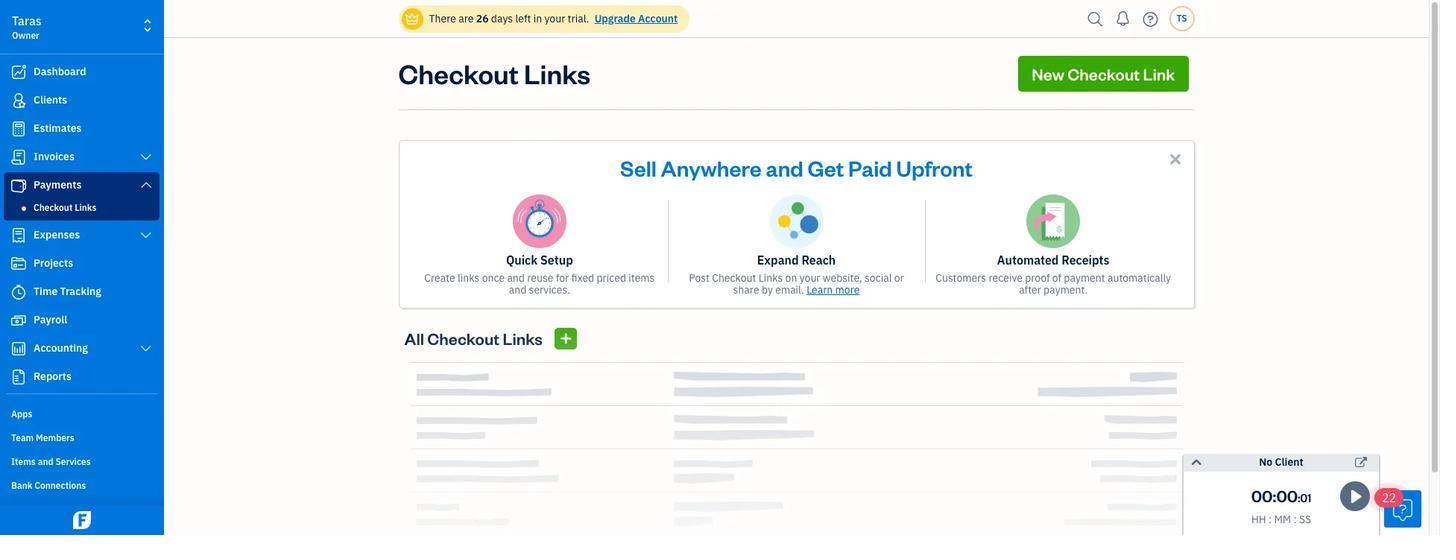 Task type: describe. For each thing, give the bounding box(es) containing it.
days
[[491, 12, 513, 25]]

hh
[[1252, 513, 1267, 526]]

email.
[[776, 283, 804, 297]]

client image
[[10, 93, 28, 108]]

receive
[[989, 271, 1023, 285]]

and inside "main" element
[[38, 456, 53, 467]]

new checkout link
[[1032, 63, 1175, 84]]

are
[[459, 12, 474, 25]]

or
[[894, 271, 904, 285]]

payments link
[[4, 172, 160, 199]]

expand reach image
[[770, 195, 823, 248]]

open in new window image
[[1355, 454, 1367, 472]]

links down there are 26 days left in your trial. upgrade account
[[524, 56, 591, 91]]

projects link
[[4, 251, 160, 277]]

links
[[458, 271, 480, 285]]

payment image
[[10, 178, 28, 193]]

projects
[[34, 256, 73, 270]]

account
[[638, 12, 678, 25]]

sell anywhere and get paid upfront
[[620, 154, 973, 182]]

items and services link
[[4, 450, 160, 473]]

new
[[1032, 63, 1065, 84]]

checkout for new checkout link
[[1068, 63, 1140, 84]]

sell
[[620, 154, 657, 182]]

invoices
[[34, 150, 75, 163]]

team members link
[[4, 426, 160, 449]]

ts button
[[1169, 6, 1195, 31]]

post
[[689, 271, 710, 285]]

expand reach
[[757, 253, 836, 268]]

create new checkout link image
[[559, 329, 573, 348]]

social
[[865, 271, 892, 285]]

links inside post checkout links on your website, social or share by email.
[[759, 271, 783, 285]]

accounting link
[[4, 335, 160, 362]]

apps
[[11, 409, 32, 420]]

there are 26 days left in your trial. upgrade account
[[429, 12, 678, 25]]

chevron large down image for payments
[[139, 179, 153, 191]]

and left reuse
[[509, 283, 527, 297]]

share
[[733, 283, 759, 297]]

members
[[36, 432, 74, 444]]

new checkout link button
[[1019, 56, 1189, 92]]

learn more
[[807, 283, 860, 297]]

reports
[[34, 370, 72, 383]]

link
[[1143, 63, 1175, 84]]

your inside post checkout links on your website, social or share by email.
[[800, 271, 820, 285]]

chevron large down image for accounting
[[139, 343, 153, 355]]

tracking
[[60, 285, 101, 298]]

payroll
[[34, 313, 67, 327]]

main element
[[0, 0, 201, 535]]

trial.
[[568, 12, 589, 25]]

time
[[34, 285, 58, 298]]

chevron large down image for expenses
[[139, 230, 153, 242]]

in
[[534, 12, 542, 25]]

reach
[[802, 253, 836, 268]]

resource center badge image
[[1384, 491, 1422, 528]]

team
[[11, 432, 34, 444]]

settings image
[[11, 503, 160, 515]]

time tracking
[[34, 285, 101, 298]]

time tracking link
[[4, 279, 160, 306]]

fixed
[[571, 271, 594, 285]]

all checkout links
[[404, 328, 543, 349]]

estimate image
[[10, 122, 28, 136]]

apps link
[[4, 403, 160, 425]]

1 00 from the left
[[1252, 485, 1273, 506]]

anywhere
[[661, 154, 762, 182]]

bank connections
[[11, 480, 86, 491]]

create
[[424, 271, 455, 285]]

invoice image
[[10, 150, 28, 165]]

and down the quick
[[507, 271, 525, 285]]

22 button
[[1375, 488, 1422, 528]]

client
[[1275, 456, 1304, 469]]

upgrade
[[595, 12, 636, 25]]

money image
[[10, 313, 28, 328]]

upfront
[[897, 154, 973, 182]]

quick setup image
[[513, 195, 566, 248]]

services.
[[529, 283, 570, 297]]

taras
[[12, 13, 41, 28]]

chevron large down image for invoices
[[139, 151, 153, 163]]

for
[[556, 271, 569, 285]]

setup
[[541, 253, 573, 268]]

estimates link
[[4, 116, 160, 142]]

checkout for post checkout links on your website, social or share by email.
[[712, 271, 756, 285]]

: right hh
[[1269, 513, 1272, 526]]

project image
[[10, 256, 28, 271]]

checkout down are
[[398, 56, 519, 91]]

: up ss
[[1298, 491, 1301, 505]]

bank
[[11, 480, 32, 491]]

there
[[429, 12, 456, 25]]

reuse
[[527, 271, 554, 285]]



Task type: locate. For each thing, give the bounding box(es) containing it.
0 horizontal spatial your
[[545, 12, 565, 25]]

chevron large down image
[[139, 151, 153, 163], [139, 179, 153, 191]]

chevron large down image inside accounting link
[[139, 343, 153, 355]]

00 up hh
[[1252, 485, 1273, 506]]

of
[[1053, 271, 1062, 285]]

checkout links down payments
[[34, 202, 97, 213]]

search image
[[1084, 8, 1108, 30]]

on
[[785, 271, 797, 285]]

upgrade account link
[[592, 12, 678, 25]]

payroll link
[[4, 307, 160, 334]]

your right on at the right bottom of the page
[[800, 271, 820, 285]]

checkout links down 'days'
[[398, 56, 591, 91]]

your right in
[[545, 12, 565, 25]]

chevron large down image
[[139, 230, 153, 242], [139, 343, 153, 355]]

ts
[[1177, 13, 1187, 24]]

payment.
[[1044, 283, 1088, 297]]

timer image
[[10, 285, 28, 300]]

invoices link
[[4, 144, 160, 171]]

bank connections link
[[4, 474, 160, 497]]

chevron large down image down 'estimates' link
[[139, 151, 153, 163]]

notifications image
[[1111, 4, 1135, 34]]

1 horizontal spatial checkout links
[[398, 56, 591, 91]]

expenses link
[[4, 222, 160, 249]]

0 vertical spatial chevron large down image
[[139, 151, 153, 163]]

0 vertical spatial chevron large down image
[[139, 230, 153, 242]]

dashboard
[[34, 65, 86, 78]]

dashboard link
[[4, 59, 160, 86]]

customers
[[936, 271, 986, 285]]

your
[[545, 12, 565, 25], [800, 271, 820, 285]]

1 horizontal spatial your
[[800, 271, 820, 285]]

1 vertical spatial chevron large down image
[[139, 179, 153, 191]]

1 chevron large down image from the top
[[139, 151, 153, 163]]

estimates
[[34, 122, 82, 135]]

26
[[476, 12, 489, 25]]

1 vertical spatial your
[[800, 271, 820, 285]]

services
[[56, 456, 91, 467]]

links left the create new checkout link icon
[[503, 328, 543, 349]]

00
[[1252, 485, 1273, 506], [1277, 485, 1298, 506]]

expand
[[757, 253, 799, 268]]

dashboard image
[[10, 65, 28, 80]]

paid
[[848, 154, 892, 182]]

links down payments link
[[75, 202, 97, 213]]

payment
[[1064, 271, 1105, 285]]

expense image
[[10, 228, 28, 243]]

links inside "main" element
[[75, 202, 97, 213]]

mm
[[1274, 513, 1291, 526]]

1 horizontal spatial 00
[[1277, 485, 1298, 506]]

no
[[1259, 456, 1273, 469]]

: left ss
[[1294, 513, 1297, 526]]

checkout inside post checkout links on your website, social or share by email.
[[712, 271, 756, 285]]

and left get on the top of the page
[[766, 154, 804, 182]]

1 chevron large down image from the top
[[139, 230, 153, 242]]

checkout links link
[[7, 199, 157, 217]]

reports link
[[4, 364, 160, 391]]

2 00 from the left
[[1277, 485, 1298, 506]]

post checkout links on your website, social or share by email.
[[689, 271, 904, 297]]

after
[[1019, 283, 1041, 297]]

: up the mm
[[1273, 485, 1277, 506]]

quick setup create links once and reuse for fixed priced items and services.
[[424, 253, 655, 297]]

priced
[[597, 271, 626, 285]]

2 chevron large down image from the top
[[139, 343, 153, 355]]

checkout left link
[[1068, 63, 1140, 84]]

go to help image
[[1139, 8, 1163, 30]]

items
[[629, 271, 655, 285]]

checkout inside button
[[1068, 63, 1140, 84]]

freshbooks image
[[70, 511, 94, 529]]

expand timer details image
[[1190, 454, 1204, 472]]

:
[[1273, 485, 1277, 506], [1298, 491, 1301, 505], [1269, 513, 1272, 526], [1294, 513, 1297, 526]]

get
[[808, 154, 844, 182]]

payments
[[34, 178, 82, 192]]

chevron large down image inside the expenses link
[[139, 230, 153, 242]]

00 left 01
[[1277, 485, 1298, 506]]

checkout
[[398, 56, 519, 91], [1068, 63, 1140, 84], [34, 202, 73, 213], [712, 271, 756, 285], [427, 328, 500, 349]]

connections
[[35, 480, 86, 491]]

automated receipts customers receive proof of payment automatically after payment.
[[936, 253, 1171, 297]]

checkout links
[[398, 56, 591, 91], [34, 202, 97, 213]]

chart image
[[10, 341, 28, 356]]

checkout links inside "main" element
[[34, 202, 97, 213]]

0 vertical spatial your
[[545, 12, 565, 25]]

team members
[[11, 432, 74, 444]]

close image
[[1167, 151, 1184, 168]]

22
[[1382, 491, 1397, 505]]

chevron large down image down payroll link in the bottom of the page
[[139, 343, 153, 355]]

checkout right all at the left of page
[[427, 328, 500, 349]]

all
[[404, 328, 424, 349]]

checkout for all checkout links
[[427, 328, 500, 349]]

links down expand
[[759, 271, 783, 285]]

once
[[482, 271, 505, 285]]

more
[[835, 283, 860, 297]]

expenses
[[34, 228, 80, 242]]

report image
[[10, 370, 28, 385]]

00 : 00 : 01 hh : mm : ss
[[1252, 485, 1312, 526]]

checkout inside "main" element
[[34, 202, 73, 213]]

by
[[762, 283, 773, 297]]

0 vertical spatial checkout links
[[398, 56, 591, 91]]

automated receipts image
[[1027, 195, 1080, 248]]

automated
[[997, 253, 1059, 268]]

quick
[[506, 253, 538, 268]]

2 chevron large down image from the top
[[139, 179, 153, 191]]

links
[[524, 56, 591, 91], [75, 202, 97, 213], [759, 271, 783, 285], [503, 328, 543, 349]]

items and services
[[11, 456, 91, 467]]

clients link
[[4, 87, 160, 114]]

proof
[[1025, 271, 1050, 285]]

items
[[11, 456, 36, 467]]

no client
[[1259, 456, 1304, 469]]

chevron large down image up checkout links link
[[139, 179, 153, 191]]

and right items on the bottom of the page
[[38, 456, 53, 467]]

1 vertical spatial chevron large down image
[[139, 343, 153, 355]]

chevron large down image down checkout links link
[[139, 230, 153, 242]]

website,
[[823, 271, 862, 285]]

checkout down payments
[[34, 202, 73, 213]]

1 vertical spatial checkout links
[[34, 202, 97, 213]]

01
[[1301, 491, 1312, 505]]

clients
[[34, 93, 67, 107]]

left
[[515, 12, 531, 25]]

resume timer image
[[1346, 488, 1366, 506]]

crown image
[[404, 11, 420, 26]]

0 horizontal spatial 00
[[1252, 485, 1273, 506]]

learn
[[807, 283, 833, 297]]

automatically
[[1108, 271, 1171, 285]]

checkout right post at the left of page
[[712, 271, 756, 285]]

taras owner
[[12, 13, 41, 41]]

0 horizontal spatial checkout links
[[34, 202, 97, 213]]

receipts
[[1062, 253, 1110, 268]]



Task type: vqa. For each thing, say whether or not it's contained in the screenshot.
'new checkout link'
yes



